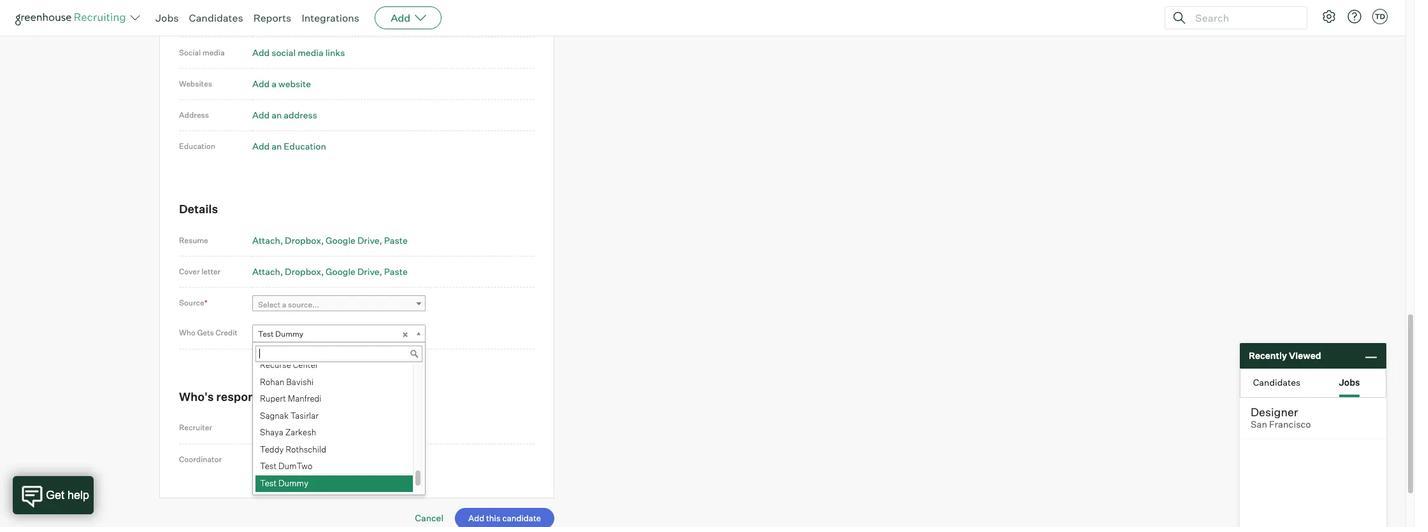 Task type: describe. For each thing, give the bounding box(es) containing it.
none for coordinator
[[258, 456, 277, 466]]

recurse center option
[[256, 358, 413, 375]]

this
[[302, 390, 323, 404]]

0 vertical spatial test dummy
[[258, 329, 304, 339]]

recurse center
[[260, 360, 318, 371]]

test dumtwo
[[260, 462, 313, 472]]

manfredi
[[288, 394, 322, 404]]

paste for resume
[[384, 235, 408, 246]]

rohan bavishi option
[[256, 375, 413, 392]]

cancel link
[[415, 513, 444, 524]]

for
[[284, 390, 300, 404]]

email
[[179, 17, 199, 26]]

1 horizontal spatial education
[[284, 141, 326, 152]]

an for email
[[272, 16, 282, 27]]

an for address
[[272, 110, 282, 121]]

add a website link
[[252, 79, 311, 89]]

teddy rothschild option
[[256, 442, 413, 459]]

add an email address link
[[252, 16, 342, 27]]

list box containing recurse center
[[253, 358, 423, 493]]

resume
[[179, 236, 208, 245]]

attach for cover letter
[[252, 266, 280, 277]]

add for add social media links
[[252, 47, 270, 58]]

add button
[[375, 6, 442, 29]]

attach link for cover letter
[[252, 266, 283, 277]]

select
[[258, 300, 281, 310]]

viewed
[[1289, 351, 1322, 362]]

td
[[1375, 12, 1386, 21]]

cover
[[179, 267, 200, 277]]

designer
[[1251, 405, 1299, 419]]

sagnak
[[260, 411, 289, 421]]

add an education
[[252, 141, 326, 152]]

coordinator
[[179, 455, 222, 465]]

td button
[[1370, 6, 1391, 27]]

sagnak tasirlar option
[[256, 408, 413, 425]]

shaya zarkesh
[[260, 428, 316, 438]]

zarkesh
[[285, 428, 316, 438]]

google drive link for cover letter
[[326, 266, 382, 277]]

*
[[204, 298, 208, 308]]

add for add an education
[[252, 141, 270, 152]]

candidate?
[[325, 390, 387, 404]]

paste for cover letter
[[384, 266, 408, 277]]

rohan bavishi
[[260, 377, 314, 387]]

social
[[272, 47, 296, 58]]

gets
[[197, 328, 214, 338]]

who gets credit
[[179, 328, 238, 338]]

add social media links
[[252, 47, 345, 58]]

center
[[293, 360, 318, 371]]

0 vertical spatial address
[[308, 16, 342, 27]]

1 horizontal spatial media
[[298, 47, 324, 58]]

dummy inside test dummy option
[[278, 479, 308, 489]]

email
[[284, 16, 306, 27]]

add a website
[[252, 79, 311, 89]]

dummy inside test dummy link
[[275, 329, 304, 339]]

integrations
[[302, 11, 360, 24]]

social
[[179, 48, 201, 58]]

source *
[[179, 298, 208, 308]]

san
[[1251, 419, 1268, 431]]

candidates link
[[189, 11, 243, 24]]

responsible
[[216, 390, 282, 404]]

dumtwo
[[278, 462, 313, 472]]

configure image
[[1322, 9, 1337, 24]]

website
[[278, 79, 311, 89]]

integrations link
[[302, 11, 360, 24]]

add an address
[[252, 110, 317, 121]]

an for education
[[272, 141, 282, 152]]

who
[[179, 328, 196, 338]]

who's responsible for this candidate?
[[179, 390, 387, 404]]

1 vertical spatial address
[[284, 110, 317, 121]]

rupert
[[260, 394, 286, 404]]

sagnak tasirlar
[[260, 411, 319, 421]]

recently
[[1249, 351, 1287, 362]]

a for select
[[282, 300, 286, 310]]

francisco
[[1270, 419, 1311, 431]]

recently viewed
[[1249, 351, 1322, 362]]

rupert manfredi option
[[256, 392, 413, 408]]

recruiter
[[179, 423, 212, 433]]

add social media links link
[[252, 47, 345, 58]]



Task type: locate. For each thing, give the bounding box(es) containing it.
address down website
[[284, 110, 317, 121]]

0 vertical spatial attach
[[252, 235, 280, 246]]

1 vertical spatial drive
[[358, 266, 380, 277]]

Search text field
[[1192, 9, 1296, 27]]

test dummy down test dumtwo
[[260, 479, 308, 489]]

2 none from the top
[[258, 456, 277, 466]]

attach dropbox google drive paste for resume
[[252, 235, 408, 246]]

none link
[[252, 420, 426, 439], [252, 452, 426, 470]]

tasirlar
[[290, 411, 319, 421]]

attach link for resume
[[252, 235, 283, 246]]

0 vertical spatial none
[[258, 425, 277, 434]]

list box
[[253, 358, 423, 493]]

a
[[272, 79, 277, 89], [282, 300, 286, 310]]

test down test dumtwo
[[260, 479, 277, 489]]

none link for coordinator
[[252, 452, 426, 470]]

1 none link from the top
[[252, 420, 426, 439]]

0 vertical spatial an
[[272, 16, 282, 27]]

select a source... link
[[252, 296, 426, 314]]

google for resume
[[326, 235, 356, 246]]

none
[[258, 425, 277, 434], [258, 456, 277, 466]]

0 vertical spatial attach dropbox google drive paste
[[252, 235, 408, 246]]

add for add an address
[[252, 110, 270, 121]]

who's
[[179, 390, 214, 404]]

test dummy down select a source...
[[258, 329, 304, 339]]

0 vertical spatial google
[[326, 235, 356, 246]]

1 horizontal spatial a
[[282, 300, 286, 310]]

1 vertical spatial a
[[282, 300, 286, 310]]

2 vertical spatial test
[[260, 479, 277, 489]]

1 dropbox link from the top
[[285, 235, 324, 246]]

1 vertical spatial test
[[260, 462, 277, 472]]

paste link for resume
[[384, 235, 408, 246]]

teddy
[[260, 445, 284, 455]]

dummy down dumtwo
[[278, 479, 308, 489]]

select a source...
[[258, 300, 319, 310]]

1 vertical spatial paste
[[384, 266, 408, 277]]

drive for resume
[[358, 235, 380, 246]]

0 vertical spatial attach link
[[252, 235, 283, 246]]

none link up test dummy option
[[252, 452, 426, 470]]

an down add a website link
[[272, 110, 282, 121]]

letter
[[202, 267, 221, 277]]

jobs
[[156, 11, 179, 24], [1339, 377, 1361, 388]]

2 drive from the top
[[358, 266, 380, 277]]

None submit
[[455, 509, 554, 528]]

none link up teddy rothschild option
[[252, 420, 426, 439]]

test
[[258, 329, 274, 339], [260, 462, 277, 472], [260, 479, 277, 489]]

0 vertical spatial dropbox
[[285, 235, 321, 246]]

1 google from the top
[[326, 235, 356, 246]]

dropbox for cover letter
[[285, 266, 321, 277]]

reports link
[[253, 11, 292, 24]]

an down add an address link
[[272, 141, 282, 152]]

a for add
[[272, 79, 277, 89]]

td button
[[1373, 9, 1388, 24]]

add for add a website
[[252, 79, 270, 89]]

social media
[[179, 48, 225, 58]]

rothschild
[[286, 445, 326, 455]]

none link for recruiter
[[252, 420, 426, 439]]

cancel
[[415, 513, 444, 524]]

a right select
[[282, 300, 286, 310]]

dropbox link for resume
[[285, 235, 324, 246]]

none for recruiter
[[258, 425, 277, 434]]

links
[[325, 47, 345, 58]]

source
[[179, 298, 204, 308]]

0 vertical spatial google drive link
[[326, 235, 382, 246]]

0 vertical spatial jobs
[[156, 11, 179, 24]]

1 attach from the top
[[252, 235, 280, 246]]

0 horizontal spatial media
[[203, 48, 225, 58]]

a inside select a source... link
[[282, 300, 286, 310]]

reports
[[253, 11, 292, 24]]

2 vertical spatial an
[[272, 141, 282, 152]]

2 google drive link from the top
[[326, 266, 382, 277]]

shaya zarkesh option
[[256, 425, 413, 442]]

1 vertical spatial google drive link
[[326, 266, 382, 277]]

media left links
[[298, 47, 324, 58]]

1 vertical spatial google
[[326, 266, 356, 277]]

1 vertical spatial jobs
[[1339, 377, 1361, 388]]

paste link for cover letter
[[384, 266, 408, 277]]

an left email
[[272, 16, 282, 27]]

dropbox
[[285, 235, 321, 246], [285, 266, 321, 277]]

add an address link
[[252, 110, 317, 121]]

test for test dummy option
[[260, 479, 277, 489]]

1 google drive link from the top
[[326, 235, 382, 246]]

dummy
[[275, 329, 304, 339], [278, 479, 308, 489]]

1 none from the top
[[258, 425, 277, 434]]

1 attach dropbox google drive paste from the top
[[252, 235, 408, 246]]

rupert manfredi
[[260, 394, 322, 404]]

education down address
[[179, 142, 215, 151]]

2 paste link from the top
[[384, 266, 408, 277]]

attach
[[252, 235, 280, 246], [252, 266, 280, 277]]

1 vertical spatial none link
[[252, 452, 426, 470]]

add an email address
[[252, 16, 342, 27]]

google for cover letter
[[326, 266, 356, 277]]

details
[[179, 202, 218, 216]]

2 google from the top
[[326, 266, 356, 277]]

None text field
[[256, 346, 423, 363]]

1 horizontal spatial jobs
[[1339, 377, 1361, 388]]

0 horizontal spatial a
[[272, 79, 277, 89]]

1 attach link from the top
[[252, 235, 283, 246]]

3 an from the top
[[272, 141, 282, 152]]

1 paste link from the top
[[384, 235, 408, 246]]

rohan
[[260, 377, 285, 387]]

add
[[391, 11, 411, 24], [252, 16, 270, 27], [252, 47, 270, 58], [252, 79, 270, 89], [252, 110, 270, 121], [252, 141, 270, 152]]

1 vertical spatial paste link
[[384, 266, 408, 277]]

cover letter
[[179, 267, 221, 277]]

2 an from the top
[[272, 110, 282, 121]]

0 vertical spatial paste
[[384, 235, 408, 246]]

media right social
[[203, 48, 225, 58]]

address
[[179, 110, 209, 120]]

test down select
[[258, 329, 274, 339]]

bavishi
[[286, 377, 314, 387]]

1 vertical spatial test dummy
[[260, 479, 308, 489]]

2 none link from the top
[[252, 452, 426, 470]]

0 horizontal spatial education
[[179, 142, 215, 151]]

jobs link
[[156, 11, 179, 24]]

2 attach link from the top
[[252, 266, 283, 277]]

drive for cover letter
[[358, 266, 380, 277]]

1 vertical spatial dropbox
[[285, 266, 321, 277]]

1 vertical spatial an
[[272, 110, 282, 121]]

1 vertical spatial attach dropbox google drive paste
[[252, 266, 408, 277]]

0 vertical spatial test
[[258, 329, 274, 339]]

2 dropbox from the top
[[285, 266, 321, 277]]

attach dropbox google drive paste for cover letter
[[252, 266, 408, 277]]

dummy down select a source...
[[275, 329, 304, 339]]

test dummy link
[[252, 325, 426, 343]]

add for add
[[391, 11, 411, 24]]

media
[[298, 47, 324, 58], [203, 48, 225, 58]]

0 horizontal spatial jobs
[[156, 11, 179, 24]]

paste
[[384, 235, 408, 246], [384, 266, 408, 277]]

candidates
[[189, 11, 243, 24]]

1 dropbox from the top
[[285, 235, 321, 246]]

education
[[284, 141, 326, 152], [179, 142, 215, 151]]

test dummy option
[[256, 476, 413, 493]]

test dummy inside option
[[260, 479, 308, 489]]

test dumtwo option
[[256, 459, 413, 476]]

1 vertical spatial none
[[258, 456, 277, 466]]

add an education link
[[252, 141, 326, 152]]

websites
[[179, 79, 212, 89]]

0 vertical spatial dummy
[[275, 329, 304, 339]]

google drive link for resume
[[326, 235, 382, 246]]

greenhouse recruiting image
[[15, 10, 130, 25]]

2 paste from the top
[[384, 266, 408, 277]]

google drive link
[[326, 235, 382, 246], [326, 266, 382, 277]]

test down "teddy"
[[260, 462, 277, 472]]

none down sagnak
[[258, 425, 277, 434]]

attach for resume
[[252, 235, 280, 246]]

1 vertical spatial attach link
[[252, 266, 283, 277]]

designer san francisco
[[1251, 405, 1311, 431]]

0 vertical spatial a
[[272, 79, 277, 89]]

dropbox for resume
[[285, 235, 321, 246]]

attach link
[[252, 235, 283, 246], [252, 266, 283, 277]]

1 vertical spatial dropbox link
[[285, 266, 324, 277]]

1 vertical spatial dummy
[[278, 479, 308, 489]]

dropbox link
[[285, 235, 324, 246], [285, 266, 324, 277]]

an
[[272, 16, 282, 27], [272, 110, 282, 121], [272, 141, 282, 152]]

address
[[308, 16, 342, 27], [284, 110, 317, 121]]

credit
[[216, 328, 238, 338]]

shaya
[[260, 428, 284, 438]]

attach dropbox google drive paste
[[252, 235, 408, 246], [252, 266, 408, 277]]

source...
[[288, 300, 319, 310]]

0 vertical spatial drive
[[358, 235, 380, 246]]

add inside popup button
[[391, 11, 411, 24]]

a left website
[[272, 79, 277, 89]]

test dummy
[[258, 329, 304, 339], [260, 479, 308, 489]]

1 vertical spatial attach
[[252, 266, 280, 277]]

add for add an email address
[[252, 16, 270, 27]]

teddy rothschild
[[260, 445, 326, 455]]

2 attach from the top
[[252, 266, 280, 277]]

1 drive from the top
[[358, 235, 380, 246]]

1 an from the top
[[272, 16, 282, 27]]

0 vertical spatial paste link
[[384, 235, 408, 246]]

1 paste from the top
[[384, 235, 408, 246]]

address right email
[[308, 16, 342, 27]]

recurse
[[260, 360, 291, 371]]

dropbox link for cover letter
[[285, 266, 324, 277]]

education down add an address link
[[284, 141, 326, 152]]

none down "teddy"
[[258, 456, 277, 466]]

test for the test dumtwo option
[[260, 462, 277, 472]]

2 attach dropbox google drive paste from the top
[[252, 266, 408, 277]]

0 vertical spatial dropbox link
[[285, 235, 324, 246]]

0 vertical spatial none link
[[252, 420, 426, 439]]

drive
[[358, 235, 380, 246], [358, 266, 380, 277]]

paste link
[[384, 235, 408, 246], [384, 266, 408, 277]]

2 dropbox link from the top
[[285, 266, 324, 277]]



Task type: vqa. For each thing, say whether or not it's contained in the screenshot.
CANDIDATES link
yes



